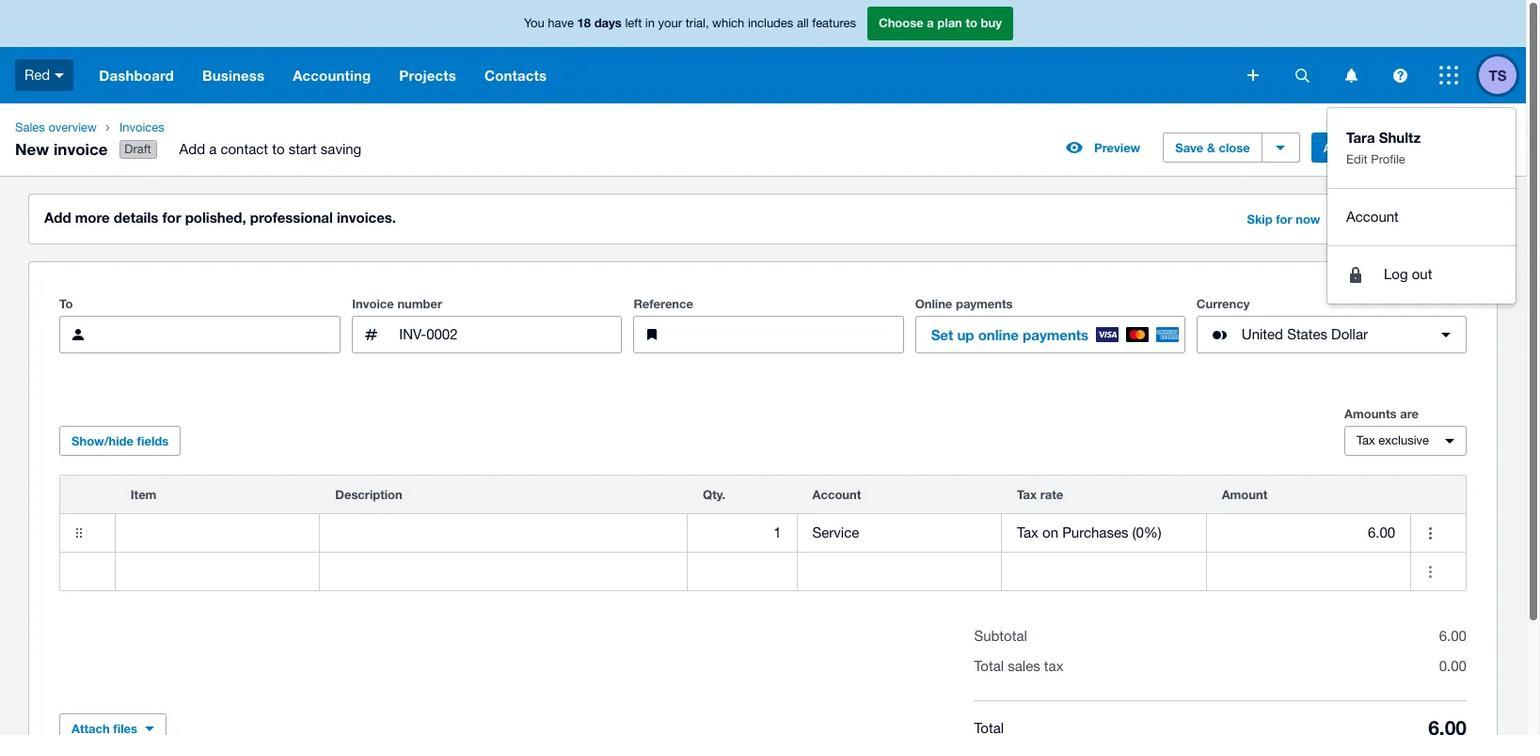 Task type: locate. For each thing, give the bounding box(es) containing it.
a left plan
[[927, 15, 934, 30]]

0 vertical spatial account
[[1347, 208, 1399, 224]]

payments
[[956, 297, 1013, 312], [1023, 327, 1089, 344]]

sales overview
[[15, 120, 97, 135]]

2 horizontal spatial add
[[1363, 212, 1387, 227]]

online
[[915, 297, 953, 312]]

fields
[[137, 434, 169, 449]]

which
[[713, 16, 745, 30]]

0 horizontal spatial &
[[1207, 140, 1216, 155]]

Quantity field
[[688, 516, 797, 552], [688, 554, 797, 590]]

svg image up close
[[1248, 70, 1259, 81]]

1 horizontal spatial add
[[179, 141, 205, 157]]

0 horizontal spatial add
[[44, 209, 71, 226]]

inventory item text field for the description 'text field'
[[116, 516, 319, 552]]

svg image
[[1248, 70, 1259, 81], [55, 73, 64, 78]]

1 horizontal spatial tax
[[1357, 434, 1376, 448]]

1 vertical spatial a
[[209, 141, 217, 157]]

a inside banner
[[927, 15, 934, 30]]

to
[[59, 297, 73, 312]]

preview
[[1095, 140, 1141, 155]]

drag and drop line image
[[60, 515, 98, 553]]

1 vertical spatial tax
[[1017, 488, 1037, 503]]

up
[[958, 327, 975, 344]]

edit
[[1347, 152, 1368, 167]]

& right the "tara"
[[1376, 140, 1384, 155]]

for
[[162, 209, 181, 226], [1276, 212, 1293, 227]]

0 vertical spatial a
[[927, 15, 934, 30]]

online
[[978, 327, 1019, 344]]

1 & from the left
[[1207, 140, 1216, 155]]

0 horizontal spatial tax
[[1017, 488, 1037, 503]]

invoice
[[352, 297, 394, 312]]

0 horizontal spatial a
[[209, 141, 217, 157]]

a left contact
[[209, 141, 217, 157]]

add
[[179, 141, 205, 157], [44, 209, 71, 226], [1363, 212, 1387, 227]]

inventory item text field for first quantity field from the bottom of the invoice line item list element
[[116, 554, 319, 590]]

1 horizontal spatial &
[[1376, 140, 1384, 155]]

add inside add details button
[[1363, 212, 1387, 227]]

0 vertical spatial to
[[966, 15, 978, 30]]

to left start
[[272, 141, 285, 157]]

total sales tax
[[974, 659, 1064, 675]]

None field
[[116, 515, 319, 553], [798, 515, 1001, 553], [1002, 515, 1206, 553], [116, 554, 319, 591], [116, 515, 319, 553], [116, 554, 319, 591]]

0 horizontal spatial details
[[114, 209, 158, 226]]

0 horizontal spatial svg image
[[55, 73, 64, 78]]

online payments
[[915, 297, 1013, 312]]

approve
[[1324, 140, 1373, 155]]

a
[[927, 15, 934, 30], [209, 141, 217, 157]]

1 horizontal spatial a
[[927, 15, 934, 30]]

qty.
[[703, 488, 726, 503]]

1 vertical spatial account
[[813, 488, 861, 503]]

for left now
[[1276, 212, 1293, 227]]

currency
[[1197, 297, 1250, 312]]

new invoice
[[15, 139, 108, 159]]

add details
[[1363, 212, 1429, 227]]

Amount field
[[1207, 516, 1411, 552]]

payments up online
[[956, 297, 1013, 312]]

tax for tax rate
[[1017, 488, 1037, 503]]

0 horizontal spatial payments
[[956, 297, 1013, 312]]

account inside tara shultz group
[[1347, 208, 1399, 224]]

overview
[[48, 120, 97, 135]]

new
[[15, 139, 49, 159]]

for left polished,
[[162, 209, 181, 226]]

united states dollar
[[1242, 327, 1368, 343]]

item
[[131, 488, 157, 503]]

add for add details
[[1363, 212, 1387, 227]]

invoice number
[[352, 297, 442, 312]]

2 & from the left
[[1376, 140, 1384, 155]]

2 inventory item text field from the top
[[116, 554, 319, 590]]

0 vertical spatial inventory item text field
[[116, 516, 319, 552]]

1 horizontal spatial payments
[[1023, 327, 1089, 344]]

red button
[[0, 47, 85, 104]]

trial,
[[686, 16, 709, 30]]

rate
[[1041, 488, 1064, 503]]

out
[[1412, 266, 1433, 282]]

add for add a contact to start saving
[[179, 141, 205, 157]]

0.00
[[1440, 659, 1467, 675]]

contact
[[221, 141, 268, 157]]

details
[[114, 209, 158, 226], [1390, 212, 1429, 227]]

Inventory item text field
[[116, 516, 319, 552], [116, 554, 319, 590]]

tax left rate
[[1017, 488, 1037, 503]]

1 horizontal spatial to
[[966, 15, 978, 30]]

contacts button
[[471, 47, 561, 104]]

0 vertical spatial payments
[[956, 297, 1013, 312]]

0 horizontal spatial to
[[272, 141, 285, 157]]

tax inside popup button
[[1357, 434, 1376, 448]]

more line item options element
[[1412, 476, 1466, 514]]

1 vertical spatial inventory item text field
[[116, 554, 319, 590]]

features
[[812, 16, 856, 30]]

0 vertical spatial quantity field
[[688, 516, 797, 552]]

svg image
[[1440, 66, 1459, 85], [1296, 68, 1310, 82], [1345, 68, 1358, 82], [1393, 68, 1408, 82]]

1 vertical spatial payments
[[1023, 327, 1089, 344]]

tax inside invoice line item list element
[[1017, 488, 1037, 503]]

1 horizontal spatial account
[[1347, 208, 1399, 224]]

skip for now button
[[1236, 204, 1332, 234]]

add details button
[[1351, 202, 1441, 236]]

1 vertical spatial quantity field
[[688, 554, 797, 590]]

1 vertical spatial to
[[272, 141, 285, 157]]

1 inventory item text field from the top
[[116, 516, 319, 552]]

& inside button
[[1207, 140, 1216, 155]]

tax
[[1357, 434, 1376, 448], [1017, 488, 1037, 503]]

tax
[[1045, 659, 1064, 675]]

account
[[1347, 208, 1399, 224], [813, 488, 861, 503]]

amounts are
[[1345, 407, 1419, 422]]

now
[[1296, 212, 1321, 227]]

svg image right red
[[55, 73, 64, 78]]

email
[[1388, 140, 1419, 155]]

shultz
[[1379, 129, 1421, 146]]

all
[[797, 16, 809, 30]]

subtotal
[[974, 629, 1028, 645]]

saving
[[321, 141, 362, 157]]

banner
[[0, 0, 1527, 304]]

tara shultz list box
[[1328, 108, 1516, 304]]

1 horizontal spatial for
[[1276, 212, 1293, 227]]

0 horizontal spatial account
[[813, 488, 861, 503]]

1 horizontal spatial details
[[1390, 212, 1429, 227]]

start
[[289, 141, 317, 157]]

to left buy
[[966, 15, 978, 30]]

tax for tax exclusive
[[1357, 434, 1376, 448]]

show/hide
[[72, 434, 134, 449]]

choose
[[879, 15, 924, 30]]

left
[[625, 16, 642, 30]]

1 quantity field from the top
[[688, 516, 797, 552]]

& inside button
[[1376, 140, 1384, 155]]

approve & email
[[1324, 140, 1419, 155]]

& right save
[[1207, 140, 1216, 155]]

projects
[[399, 67, 456, 84]]

0 vertical spatial tax
[[1357, 434, 1376, 448]]

payments right online
[[1023, 327, 1089, 344]]

a for contact
[[209, 141, 217, 157]]

tax down amounts
[[1357, 434, 1376, 448]]

&
[[1207, 140, 1216, 155], [1376, 140, 1384, 155]]

dashboard
[[99, 67, 174, 84]]

tax exclusive button
[[1345, 426, 1467, 457]]

more line item options image
[[1412, 554, 1450, 591]]

to
[[966, 15, 978, 30], [272, 141, 285, 157]]

To text field
[[104, 317, 340, 353]]

Invoice number text field
[[397, 317, 622, 353]]

invoice number element
[[352, 316, 623, 354]]



Task type: vqa. For each thing, say whether or not it's contained in the screenshot.
edit
yes



Task type: describe. For each thing, give the bounding box(es) containing it.
svg image inside red popup button
[[55, 73, 64, 78]]

red
[[24, 67, 50, 83]]

0 horizontal spatial for
[[162, 209, 181, 226]]

days
[[595, 15, 622, 30]]

your
[[658, 16, 682, 30]]

& for close
[[1207, 140, 1216, 155]]

ts button
[[1480, 47, 1527, 104]]

total
[[974, 659, 1004, 675]]

6.00
[[1440, 629, 1467, 645]]

account link
[[1328, 198, 1516, 236]]

in
[[645, 16, 655, 30]]

sales overview link
[[8, 119, 104, 137]]

business button
[[188, 47, 279, 104]]

add more details for polished, professional invoices. status
[[29, 195, 1497, 244]]

to for plan
[[966, 15, 978, 30]]

more
[[75, 209, 110, 226]]

skip for now
[[1247, 212, 1321, 227]]

add more details for polished, professional invoices.
[[44, 209, 396, 226]]

to for contact
[[272, 141, 285, 157]]

draft
[[125, 142, 151, 156]]

none field account
[[798, 515, 1001, 553]]

tara shultz group
[[1328, 108, 1516, 304]]

invoices.
[[337, 209, 396, 226]]

dashboard link
[[85, 47, 188, 104]]

ts
[[1489, 66, 1507, 83]]

save & close
[[1176, 140, 1251, 155]]

details inside button
[[1390, 212, 1429, 227]]

Description text field
[[320, 516, 687, 552]]

log out
[[1384, 266, 1433, 282]]

invoices
[[119, 120, 165, 135]]

banner containing ts
[[0, 0, 1527, 304]]

show/hide fields
[[72, 434, 169, 449]]

none field tax rate
[[1002, 515, 1206, 553]]

invoice
[[54, 139, 108, 159]]

amount
[[1222, 488, 1268, 503]]

contact element
[[59, 316, 341, 354]]

preview button
[[1055, 133, 1152, 163]]

you have 18 days left in your trial, which includes all features
[[524, 15, 856, 30]]

add for add more details for polished, professional invoices.
[[44, 209, 71, 226]]

sales
[[15, 120, 45, 135]]

a for plan
[[927, 15, 934, 30]]

for inside button
[[1276, 212, 1293, 227]]

number
[[398, 297, 442, 312]]

united
[[1242, 327, 1284, 343]]

log out link
[[1328, 256, 1516, 294]]

add a contact to start saving
[[179, 141, 362, 157]]

states
[[1288, 327, 1328, 343]]

& for email
[[1376, 140, 1384, 155]]

tax rate
[[1017, 488, 1064, 503]]

contacts
[[485, 67, 547, 84]]

projects button
[[385, 47, 471, 104]]

tara shultz edit profile
[[1347, 129, 1421, 167]]

united states dollar button
[[1197, 316, 1467, 354]]

business
[[202, 67, 265, 84]]

set
[[931, 327, 954, 344]]

show/hide fields button
[[59, 426, 181, 457]]

Reference text field
[[679, 317, 903, 353]]

Tax rate text field
[[1002, 516, 1206, 552]]

account inside invoice line item list element
[[813, 488, 861, 503]]

accounting
[[293, 67, 371, 84]]

1 horizontal spatial svg image
[[1248, 70, 1259, 81]]

set up online payments button
[[915, 316, 1186, 354]]

save & close button
[[1163, 133, 1263, 163]]

save
[[1176, 140, 1204, 155]]

more line item options image
[[1412, 515, 1450, 553]]

Account text field
[[798, 516, 1001, 552]]

tax exclusive
[[1357, 434, 1430, 448]]

description
[[335, 488, 403, 503]]

profile
[[1372, 152, 1406, 167]]

invoice line item list element
[[59, 475, 1467, 592]]

accounting button
[[279, 47, 385, 104]]

have
[[548, 16, 574, 30]]

reference
[[634, 297, 694, 312]]

buy
[[981, 15, 1002, 30]]

payments inside set up online payments popup button
[[1023, 327, 1089, 344]]

polished,
[[185, 209, 246, 226]]

set up online payments
[[931, 327, 1089, 344]]

approve & email button
[[1312, 133, 1432, 163]]

18
[[578, 15, 591, 30]]

sales
[[1008, 659, 1041, 675]]

invoices link
[[112, 119, 377, 137]]

close
[[1219, 140, 1251, 155]]

tara
[[1347, 129, 1376, 146]]

you
[[524, 16, 545, 30]]

professional
[[250, 209, 333, 226]]

2 quantity field from the top
[[688, 554, 797, 590]]

skip
[[1247, 212, 1273, 227]]

choose a plan to buy
[[879, 15, 1002, 30]]

amounts
[[1345, 407, 1397, 422]]



